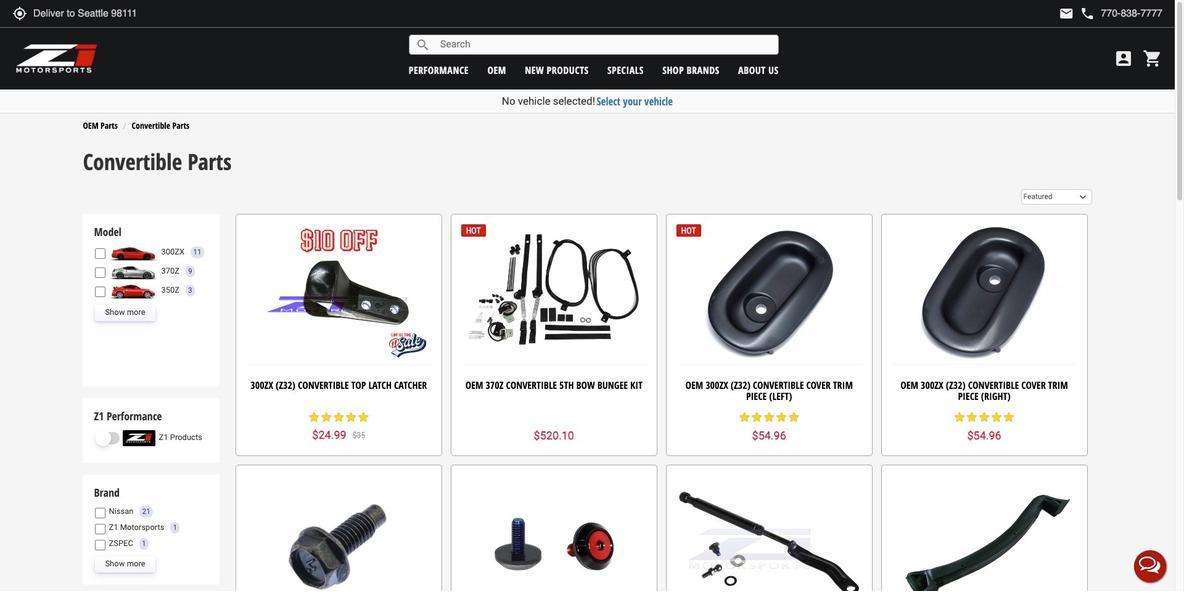 Task type: locate. For each thing, give the bounding box(es) containing it.
None checkbox
[[95, 268, 106, 278], [95, 287, 106, 297], [95, 268, 106, 278], [95, 287, 106, 297]]

None checkbox
[[95, 249, 106, 259], [95, 508, 106, 518], [95, 524, 106, 534], [95, 540, 106, 550], [95, 249, 106, 259], [95, 508, 106, 518], [95, 524, 106, 534], [95, 540, 106, 550]]

z1 motorsports logo image
[[15, 43, 98, 74]]

Search search field
[[430, 35, 778, 54]]

nissan 370z z34 2009 2010 2011 2012 2013 2014 2015 2016 2017 2018 2019 3.7l vq37vhr vhr nismo z1 motorsports image
[[109, 264, 158, 280]]

nissan 300zx z32 1990 1991 1992 1993 1994 1995 1996 vg30dett vg30de twin turbo non turbo z1 motorsports image
[[109, 245, 158, 261]]

nissan 350z z33 2003 2004 2005 2006 2007 2008 2009 vq35de 3.5l revup rev up vq35hr nismo z1 motorsports image
[[109, 283, 158, 299]]



Task type: vqa. For each thing, say whether or not it's contained in the screenshot.
Nissan Oem Part link
no



